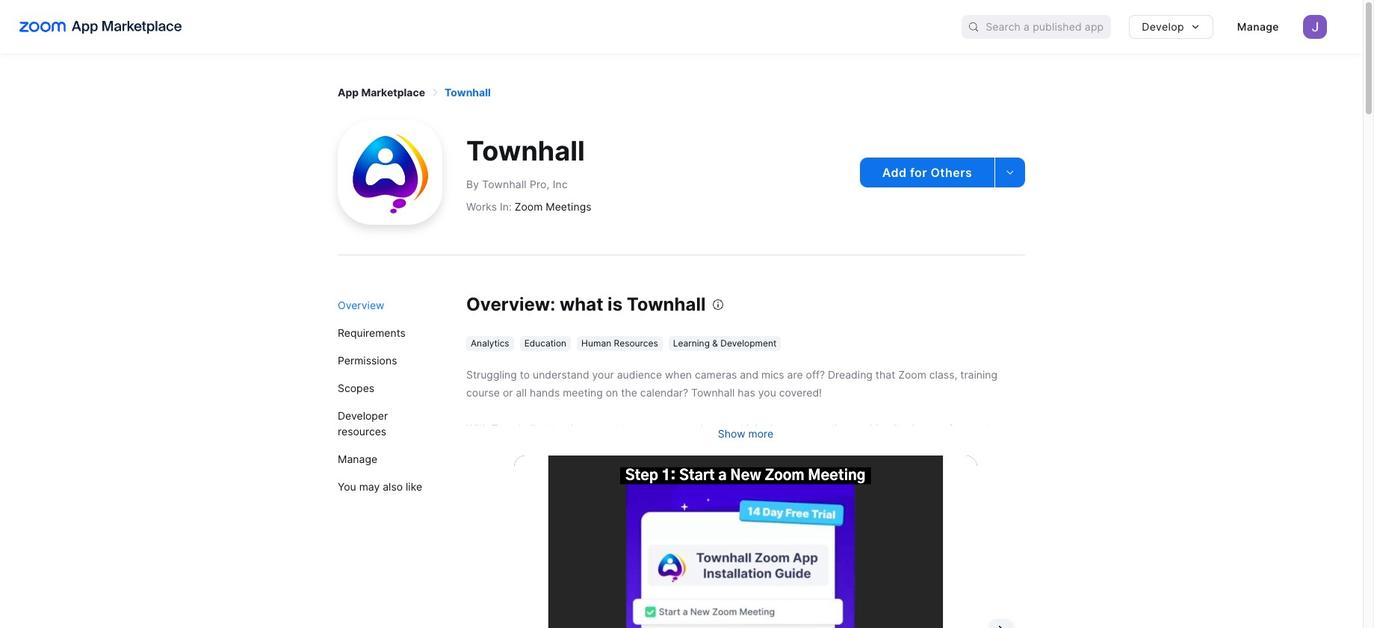 Task type: locate. For each thing, give the bounding box(es) containing it.
overview: what is townhall
[[466, 294, 706, 315]]

and up has
[[740, 368, 759, 381]]

0 horizontal spatial you
[[758, 386, 776, 399]]

overview:
[[466, 294, 555, 315]]

it
[[894, 422, 900, 435]]

zoom right "in:"
[[515, 200, 543, 213]]

to
[[520, 368, 530, 381], [621, 422, 631, 435], [986, 422, 996, 435]]

epic
[[502, 440, 523, 453]]

to right want
[[621, 422, 631, 435]]

requirements link
[[338, 319, 439, 347]]

education
[[524, 338, 567, 349]]

townhall up "in:"
[[482, 178, 527, 191]]

the inside the with townhall, attendees want to engage, speak up and join the conversation, making it a breeze for you to deliver epic virtual sessions and meetings.
[[767, 422, 783, 435]]

engage,
[[634, 422, 674, 435]]

add for others
[[882, 165, 972, 180]]

manage inside button
[[1237, 20, 1279, 33]]

0 vertical spatial zoom
[[515, 200, 543, 213]]

you may also like
[[338, 481, 422, 493]]

0 horizontal spatial to
[[520, 368, 530, 381]]

like
[[406, 481, 422, 493]]

to up all
[[520, 368, 530, 381]]

1 horizontal spatial for
[[949, 422, 963, 435]]

breeze
[[912, 422, 946, 435]]

developer resources
[[338, 410, 388, 438]]

when
[[665, 368, 692, 381]]

0 horizontal spatial manage
[[338, 453, 377, 466]]

calendar?
[[640, 386, 688, 399]]

1 vertical spatial for
[[949, 422, 963, 435]]

0 vertical spatial the
[[621, 386, 637, 399]]

1 vertical spatial the
[[767, 422, 783, 435]]

you down mics
[[758, 386, 776, 399]]

are
[[787, 368, 803, 381]]

marketplace
[[361, 86, 425, 99]]

a
[[903, 422, 909, 435]]

sessions
[[560, 440, 603, 453]]

speak
[[677, 422, 707, 435]]

meetings
[[546, 200, 591, 213]]

to down training
[[986, 422, 996, 435]]

that
[[876, 368, 895, 381]]

0 horizontal spatial the
[[621, 386, 637, 399]]

works
[[466, 200, 497, 213]]

want
[[594, 422, 618, 435]]

struggling to understand your audience when cameras and mics are off? dreading that zoom class, training course or all hands meeting on the calendar? townhall has you covered!
[[466, 368, 998, 399]]

to inside struggling to understand your audience when cameras and mics are off? dreading that zoom class, training course or all hands meeting on the calendar? townhall has you covered!
[[520, 368, 530, 381]]

manage link
[[338, 445, 439, 473]]

1 vertical spatial you
[[965, 422, 983, 435]]

virtual
[[526, 440, 557, 453]]

for right breeze
[[949, 422, 963, 435]]

0 vertical spatial manage
[[1237, 20, 1279, 33]]

app marketplace link
[[338, 86, 425, 99], [338, 86, 425, 99]]

1 horizontal spatial zoom
[[898, 368, 927, 381]]

audience
[[617, 368, 662, 381]]

you right breeze
[[965, 422, 983, 435]]

zoom
[[515, 200, 543, 213], [898, 368, 927, 381]]

inc
[[553, 178, 568, 191]]

townhall inside struggling to understand your audience when cameras and mics are off? dreading that zoom class, training course or all hands meeting on the calendar? townhall has you covered!
[[691, 386, 735, 399]]

0 vertical spatial and
[[740, 368, 759, 381]]

others
[[931, 165, 972, 180]]

2 horizontal spatial to
[[986, 422, 996, 435]]

zoom right that
[[898, 368, 927, 381]]

scopes link
[[338, 374, 439, 402]]

0 vertical spatial for
[[910, 165, 927, 180]]

Search text field
[[986, 16, 1111, 38]]

has
[[738, 386, 755, 399]]

and
[[740, 368, 759, 381], [725, 422, 743, 435], [606, 440, 624, 453]]

course
[[466, 386, 500, 399]]

townhall down cameras
[[691, 386, 735, 399]]

you
[[758, 386, 776, 399], [965, 422, 983, 435]]

mics
[[762, 368, 784, 381]]

by townhall pro, inc
[[466, 178, 568, 191]]

human
[[581, 338, 611, 349]]

and down want
[[606, 440, 624, 453]]

1 horizontal spatial manage
[[1237, 20, 1279, 33]]

townhall image
[[338, 120, 442, 225]]

resources
[[614, 338, 658, 349]]

all
[[516, 386, 527, 399]]

on
[[606, 386, 618, 399]]

the right on
[[621, 386, 637, 399]]

banner
[[0, 0, 1363, 54]]

2 vertical spatial and
[[606, 440, 624, 453]]

class,
[[929, 368, 958, 381]]

and right up
[[725, 422, 743, 435]]

may
[[359, 481, 380, 493]]

the inside struggling to understand your audience when cameras and mics are off? dreading that zoom class, training course or all hands meeting on the calendar? townhall has you covered!
[[621, 386, 637, 399]]

1 horizontal spatial the
[[767, 422, 783, 435]]

0 vertical spatial you
[[758, 386, 776, 399]]

1 horizontal spatial you
[[965, 422, 983, 435]]

human resources
[[581, 338, 658, 349]]

arrow right image
[[430, 87, 440, 98]]

1 vertical spatial manage
[[338, 453, 377, 466]]

permissions
[[338, 354, 397, 367]]

training
[[961, 368, 998, 381]]

banner containing develop
[[0, 0, 1363, 54]]

zoom inside struggling to understand your audience when cameras and mics are off? dreading that zoom class, training course or all hands meeting on the calendar? townhall has you covered!
[[898, 368, 927, 381]]

for right "add"
[[910, 165, 927, 180]]

cameras
[[695, 368, 737, 381]]

develop
[[1142, 20, 1184, 33]]

for
[[910, 165, 927, 180], [949, 422, 963, 435]]

the
[[621, 386, 637, 399], [767, 422, 783, 435]]

townhall
[[445, 86, 491, 99], [466, 135, 585, 168], [482, 178, 527, 191], [627, 294, 706, 315], [691, 386, 735, 399]]

the right join
[[767, 422, 783, 435]]

townhall,
[[492, 422, 538, 435]]

understand
[[533, 368, 589, 381]]

meetings.
[[627, 440, 676, 453]]

covered!
[[779, 386, 822, 399]]

manage
[[1237, 20, 1279, 33], [338, 453, 377, 466]]

manage inside townhall main content
[[338, 453, 377, 466]]

conversation,
[[786, 422, 852, 435]]

1 vertical spatial zoom
[[898, 368, 927, 381]]



Task type: describe. For each thing, give the bounding box(es) containing it.
and inside struggling to understand your audience when cameras and mics are off? dreading that zoom class, training course or all hands meeting on the calendar? townhall has you covered!
[[740, 368, 759, 381]]

app
[[338, 86, 359, 99]]

you inside the with townhall, attendees want to engage, speak up and join the conversation, making it a breeze for you to deliver epic virtual sessions and meetings.
[[965, 422, 983, 435]]

developer
[[338, 410, 388, 422]]

1 vertical spatial and
[[725, 422, 743, 435]]

by
[[466, 178, 479, 191]]

works in: zoom meetings
[[466, 200, 591, 213]]

show
[[718, 427, 745, 440]]

manage for manage button
[[1237, 20, 1279, 33]]

manage for manage link
[[338, 453, 377, 466]]

up
[[709, 422, 722, 435]]

analytics
[[471, 338, 509, 349]]

scopes
[[338, 382, 374, 395]]

show more button
[[718, 426, 774, 442]]

overview
[[338, 299, 384, 312]]

you may also like link
[[338, 473, 439, 501]]

dreading
[[828, 368, 873, 381]]

townhall main content
[[323, 54, 1040, 628]]

search a published app element
[[962, 15, 1111, 39]]

more
[[748, 427, 774, 440]]

you
[[338, 481, 356, 493]]

learning
[[673, 338, 710, 349]]

app marketplace
[[338, 86, 425, 99]]

develop button
[[1129, 15, 1213, 39]]

townhall link
[[445, 86, 491, 99]]

add for others link
[[860, 158, 995, 188]]

meeting
[[563, 386, 603, 399]]

with
[[466, 422, 489, 435]]

overview link
[[338, 291, 439, 319]]

is
[[608, 294, 623, 315]]

off?
[[806, 368, 825, 381]]

show more
[[718, 427, 774, 440]]

for inside the with townhall, attendees want to engage, speak up and join the conversation, making it a breeze for you to deliver epic virtual sessions and meetings.
[[949, 422, 963, 435]]

with townhall, attendees want to engage, speak up and join the conversation, making it a breeze for you to deliver epic virtual sessions and meetings.
[[466, 422, 996, 453]]

also
[[383, 481, 403, 493]]

0 horizontal spatial zoom
[[515, 200, 543, 213]]

you inside struggling to understand your audience when cameras and mics are off? dreading that zoom class, training course or all hands meeting on the calendar? townhall has you covered!
[[758, 386, 776, 399]]

learning & development
[[673, 338, 777, 349]]

join
[[746, 422, 764, 435]]

requirements
[[338, 327, 406, 339]]

manage button
[[1225, 15, 1291, 39]]

0 horizontal spatial for
[[910, 165, 927, 180]]

townhall up by townhall pro, inc in the left top of the page
[[466, 135, 585, 168]]

or
[[503, 386, 513, 399]]

1 horizontal spatial to
[[621, 422, 631, 435]]

add
[[882, 165, 907, 180]]

what
[[560, 294, 603, 315]]

deliver
[[466, 440, 499, 453]]

breadcrumb navigation
[[338, 86, 1025, 99]]

&
[[712, 338, 718, 349]]

permissions link
[[338, 347, 439, 374]]

townhall right arrow right icon
[[445, 86, 491, 99]]

townhall up learning
[[627, 294, 706, 315]]

in:
[[500, 200, 512, 213]]

pro,
[[530, 178, 550, 191]]

making
[[855, 422, 891, 435]]

attendees
[[541, 422, 591, 435]]

struggling
[[466, 368, 517, 381]]

your
[[592, 368, 614, 381]]

hands
[[530, 386, 560, 399]]

development
[[721, 338, 777, 349]]

resources
[[338, 425, 386, 438]]

developer resources link
[[338, 402, 439, 445]]



Task type: vqa. For each thing, say whether or not it's contained in the screenshot.
Current User Is Barb Dwyer "element"
no



